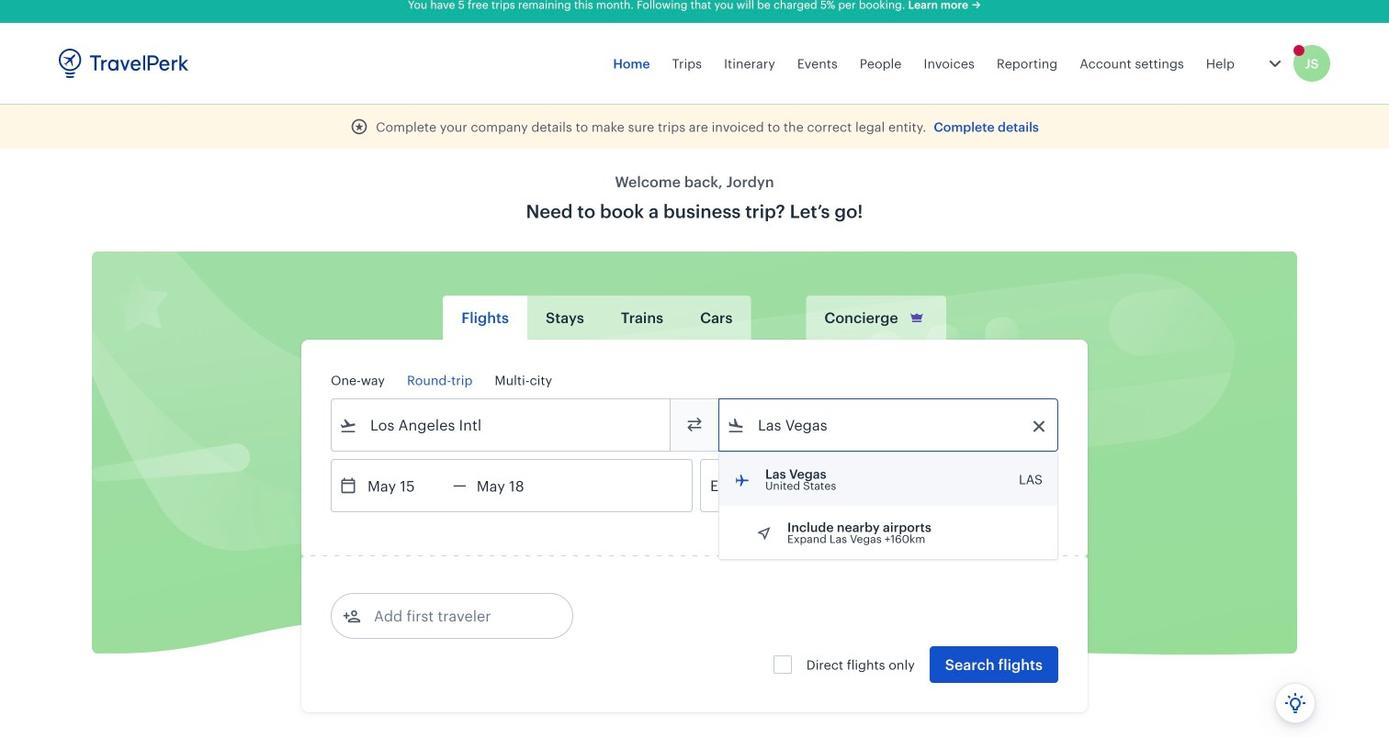 Task type: locate. For each thing, give the bounding box(es) containing it.
Depart text field
[[357, 460, 453, 512]]

Return text field
[[467, 460, 562, 512]]

Add first traveler search field
[[361, 602, 552, 631]]

To search field
[[745, 411, 1034, 440]]



Task type: vqa. For each thing, say whether or not it's contained in the screenshot.
the Move forward to switch to the next month. IMAGE
no



Task type: describe. For each thing, give the bounding box(es) containing it.
From search field
[[357, 411, 646, 440]]



